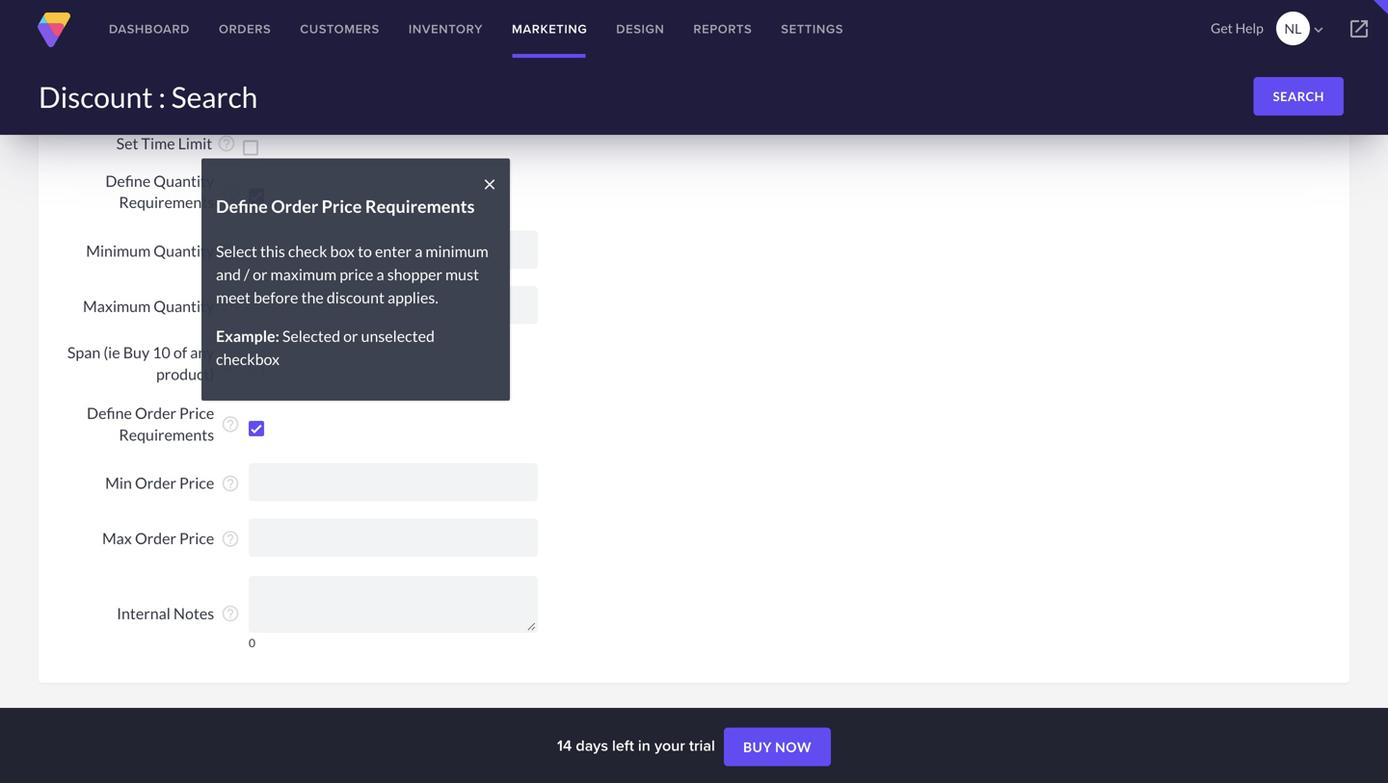 Task type: locate. For each thing, give the bounding box(es) containing it.
1 horizontal spatial search
[[1273, 89, 1325, 104]]

a up shopper
[[415, 242, 423, 261]]

0 horizontal spatial or
[[253, 265, 267, 284]]

affects tax help_outline
[[138, 99, 236, 118]]

quantity inside minimum quantity help_outline
[[154, 241, 214, 260]]

dashboard
[[109, 20, 190, 38]]

quantity for minimum quantity help_outline
[[154, 241, 214, 260]]

1 horizontal spatial a
[[415, 242, 423, 261]]

dashboard link
[[94, 0, 204, 58]]


[[1348, 17, 1371, 40]]

get
[[1211, 20, 1233, 36]]

or down discount
[[343, 327, 358, 346]]

define order price requirements
[[216, 196, 475, 217], [87, 404, 214, 444]]

selected or unselected checkbox
[[216, 327, 435, 369]]

and
[[216, 265, 241, 284]]

quantity
[[154, 171, 214, 190], [154, 241, 214, 260], [154, 297, 214, 316]]

help_outline right any
[[221, 354, 240, 373]]

search up the limit
[[171, 80, 258, 114]]

order
[[271, 196, 318, 217], [135, 404, 176, 423], [135, 474, 176, 493], [135, 529, 176, 548]]

0 vertical spatial define
[[105, 171, 151, 190]]

affects
[[138, 99, 187, 117]]

minimum quantity help_outline
[[86, 241, 240, 261]]

help_outline inside 'maximum quantity help_outline'
[[221, 297, 240, 316]]


[[1310, 21, 1327, 39]]

quantity left select
[[154, 241, 214, 260]]

1 vertical spatial or
[[343, 327, 358, 346]]

None text field
[[249, 464, 538, 502], [249, 519, 538, 557], [249, 576, 538, 633], [249, 464, 538, 502], [249, 519, 538, 557], [249, 576, 538, 633]]

product)
[[156, 365, 214, 384]]

quantity inside define quantity requirements help_outline
[[154, 171, 214, 190]]

search down the expand_more on the top right of the page
[[1273, 89, 1325, 104]]

in
[[638, 735, 651, 757]]

help_outline up select
[[221, 182, 240, 202]]

1 quantity from the top
[[154, 171, 214, 190]]

price down 'min order price help_outline'
[[179, 529, 214, 548]]

quantity down set time limit help_outline
[[154, 171, 214, 190]]

must
[[445, 265, 479, 284]]

0 vertical spatial define order price requirements
[[216, 196, 475, 217]]

0 vertical spatial quantity
[[154, 171, 214, 190]]

help_outline right the tax
[[217, 99, 236, 118]]

order inside max order price help_outline
[[135, 529, 176, 548]]

define
[[105, 171, 151, 190], [216, 196, 268, 217], [87, 404, 132, 423]]

search
[[171, 80, 258, 114], [1273, 89, 1325, 104]]

or
[[253, 265, 267, 284], [343, 327, 358, 346]]

example:
[[216, 327, 279, 346]]

requirements up 'min order price help_outline'
[[119, 426, 214, 444]]

requirements inside "define order price requirements"
[[119, 426, 214, 444]]

a right price
[[376, 265, 384, 284]]

0 horizontal spatial define order price requirements
[[87, 404, 214, 444]]

define order price requirements down product)
[[87, 404, 214, 444]]

help_outline right the limit
[[217, 134, 236, 153]]

define down set on the top left of the page
[[105, 171, 151, 190]]

any
[[190, 343, 214, 362]]

price down product)
[[179, 404, 214, 423]]

reports
[[693, 20, 752, 38]]

buy
[[123, 343, 150, 362], [743, 740, 772, 756]]

requirements
[[119, 193, 214, 212], [365, 196, 475, 217], [119, 426, 214, 444]]

2 quantity from the top
[[154, 241, 214, 260]]

help_outline inside set time limit help_outline
[[217, 134, 236, 153]]

order down product)
[[135, 404, 176, 423]]

1 vertical spatial define order price requirements
[[87, 404, 214, 444]]

0 vertical spatial or
[[253, 265, 267, 284]]

trial
[[689, 735, 715, 757]]

1 vertical spatial quantity
[[154, 241, 214, 260]]

help_outline down and
[[221, 297, 240, 316]]

0 vertical spatial buy
[[123, 343, 150, 362]]

1 vertical spatial buy
[[743, 740, 772, 756]]

define up select
[[216, 196, 268, 217]]

help_outline up and
[[221, 241, 240, 261]]

select
[[216, 242, 257, 261]]

box
[[330, 242, 355, 261]]

0 horizontal spatial buy
[[123, 343, 150, 362]]

help_outline up max order price help_outline on the left bottom of page
[[221, 474, 240, 493]]

1 horizontal spatial or
[[343, 327, 358, 346]]

2 vertical spatial quantity
[[154, 297, 214, 316]]

2 vertical spatial define
[[87, 404, 132, 423]]

order up check
[[271, 196, 318, 217]]

to
[[358, 242, 372, 261]]

help_outline
[[217, 99, 236, 118], [217, 134, 236, 153], [221, 182, 240, 202], [221, 241, 240, 261], [221, 297, 240, 316], [221, 354, 240, 373], [221, 415, 240, 434], [221, 474, 240, 493], [221, 530, 240, 549], [221, 604, 240, 624]]

order right max
[[135, 529, 176, 548]]

(ie
[[103, 343, 120, 362]]

tax
[[190, 99, 212, 117]]

marketing
[[512, 20, 587, 38]]

help_outline right notes at the bottom left of the page
[[221, 604, 240, 624]]

days
[[576, 735, 608, 757]]

order inside 'min order price help_outline'
[[135, 474, 176, 493]]

set
[[116, 134, 138, 153]]

quantity up of
[[154, 297, 214, 316]]

set time limit help_outline
[[116, 134, 236, 153]]

14
[[557, 735, 572, 757]]

requirements up minimum quantity help_outline
[[119, 193, 214, 212]]

buy left now
[[743, 740, 772, 756]]

requirements up enter
[[365, 196, 475, 217]]

define order price requirements up box
[[216, 196, 475, 217]]

price up max order price help_outline on the left bottom of page
[[179, 474, 214, 493]]

help_outline down 'min order price help_outline'
[[221, 530, 240, 549]]

price up box
[[322, 196, 362, 217]]

a
[[415, 242, 423, 261], [376, 265, 384, 284]]

quantity for maximum quantity help_outline
[[154, 297, 214, 316]]

1 horizontal spatial define order price requirements
[[216, 196, 475, 217]]

settings
[[781, 20, 844, 38]]

quantity for define quantity requirements help_outline
[[154, 171, 214, 190]]

left
[[612, 735, 634, 757]]

0 horizontal spatial a
[[376, 265, 384, 284]]

0 horizontal spatial search
[[171, 80, 258, 114]]

nl
[[1285, 20, 1302, 37]]

price inside 'min order price help_outline'
[[179, 474, 214, 493]]

define down "(ie"
[[87, 404, 132, 423]]

max
[[102, 529, 132, 548]]

internal notes help_outline
[[117, 604, 240, 624]]

price inside max order price help_outline
[[179, 529, 214, 548]]

3 quantity from the top
[[154, 297, 214, 316]]

0
[[249, 636, 255, 650]]

price
[[322, 196, 362, 217], [179, 404, 214, 423], [179, 474, 214, 493], [179, 529, 214, 548]]

order right min
[[135, 474, 176, 493]]

buy right "(ie"
[[123, 343, 150, 362]]

search link
[[1254, 77, 1344, 116]]

quantity inside 'maximum quantity help_outline'
[[154, 297, 214, 316]]

now
[[775, 740, 812, 756]]

0 vertical spatial a
[[415, 242, 423, 261]]

or right /
[[253, 265, 267, 284]]



Task type: vqa. For each thing, say whether or not it's contained in the screenshot.
'Products Advanced Help_Outline'
no



Task type: describe. For each thing, give the bounding box(es) containing it.
orders
[[219, 20, 271, 38]]

of
[[173, 343, 187, 362]]

your
[[655, 735, 685, 757]]

buy now
[[743, 740, 812, 756]]

notes
[[173, 604, 214, 623]]

min order price help_outline
[[105, 474, 240, 493]]

maximum
[[83, 297, 151, 316]]

define inside define quantity requirements help_outline
[[105, 171, 151, 190]]

max order price help_outline
[[102, 529, 240, 549]]

order inside "define order price requirements"
[[135, 404, 176, 423]]

maximum quantity help_outline
[[83, 297, 240, 316]]

time
[[141, 134, 175, 153]]

enter
[[375, 242, 412, 261]]

check
[[288, 242, 327, 261]]

define quantity requirements help_outline
[[105, 171, 240, 212]]

1 horizontal spatial buy
[[743, 740, 772, 756]]

nl 
[[1285, 20, 1327, 39]]

discount
[[39, 80, 153, 114]]

meet
[[216, 288, 251, 307]]

select this check box to enter a minimum and / or maximum price a shopper must meet before the discount applies.
[[216, 242, 489, 307]]

span (ie buy 10 of any product) help_outline
[[67, 343, 240, 384]]

applies.
[[388, 288, 438, 307]]

help_outline inside internal notes help_outline
[[221, 604, 240, 624]]

1 vertical spatial a
[[376, 265, 384, 284]]

help_outline inside span (ie buy 10 of any product) help_outline
[[221, 354, 240, 373]]

limit
[[178, 134, 212, 153]]

help_outline down "checkbox"
[[221, 415, 240, 434]]

buy inside span (ie buy 10 of any product) help_outline
[[123, 343, 150, 362]]

min
[[105, 474, 132, 493]]

price inside "define order price requirements"
[[179, 404, 214, 423]]

checkbox
[[216, 350, 280, 369]]

or inside select this check box to enter a minimum and / or maximum price a shopper must meet before the discount applies.
[[253, 265, 267, 284]]

help_outline inside "affects tax help_outline"
[[217, 99, 236, 118]]

selected
[[282, 327, 340, 346]]

price
[[340, 265, 373, 284]]

define inside "define order price requirements"
[[87, 404, 132, 423]]

internal
[[117, 604, 170, 623]]

discount : search
[[39, 80, 258, 114]]

maximum
[[270, 265, 337, 284]]

shopper
[[387, 265, 442, 284]]

 link
[[1330, 0, 1388, 58]]

:
[[158, 80, 166, 114]]

or inside selected or unselected checkbox
[[343, 327, 358, 346]]

10
[[153, 343, 170, 362]]

expand_more
[[1293, 45, 1326, 78]]

discount
[[327, 288, 385, 307]]

customers
[[300, 20, 380, 38]]

1 vertical spatial define
[[216, 196, 268, 217]]

/
[[244, 265, 250, 284]]

buy now link
[[724, 728, 831, 767]]

help_outline inside define quantity requirements help_outline
[[221, 182, 240, 202]]

help_outline inside minimum quantity help_outline
[[221, 241, 240, 261]]

unselected
[[361, 327, 435, 346]]

this
[[260, 242, 285, 261]]

requirements inside define quantity requirements help_outline
[[119, 193, 214, 212]]

help_outline inside max order price help_outline
[[221, 530, 240, 549]]

help_outline inside 'min order price help_outline'
[[221, 474, 240, 493]]

get help
[[1211, 20, 1264, 36]]

the
[[301, 288, 324, 307]]

help
[[1235, 20, 1264, 36]]

before
[[253, 288, 298, 307]]

inventory
[[409, 20, 483, 38]]

design
[[616, 20, 665, 38]]

14 days left in your trial
[[557, 735, 719, 757]]

minimum
[[426, 242, 489, 261]]

minimum
[[86, 241, 151, 260]]

span
[[67, 343, 100, 362]]



